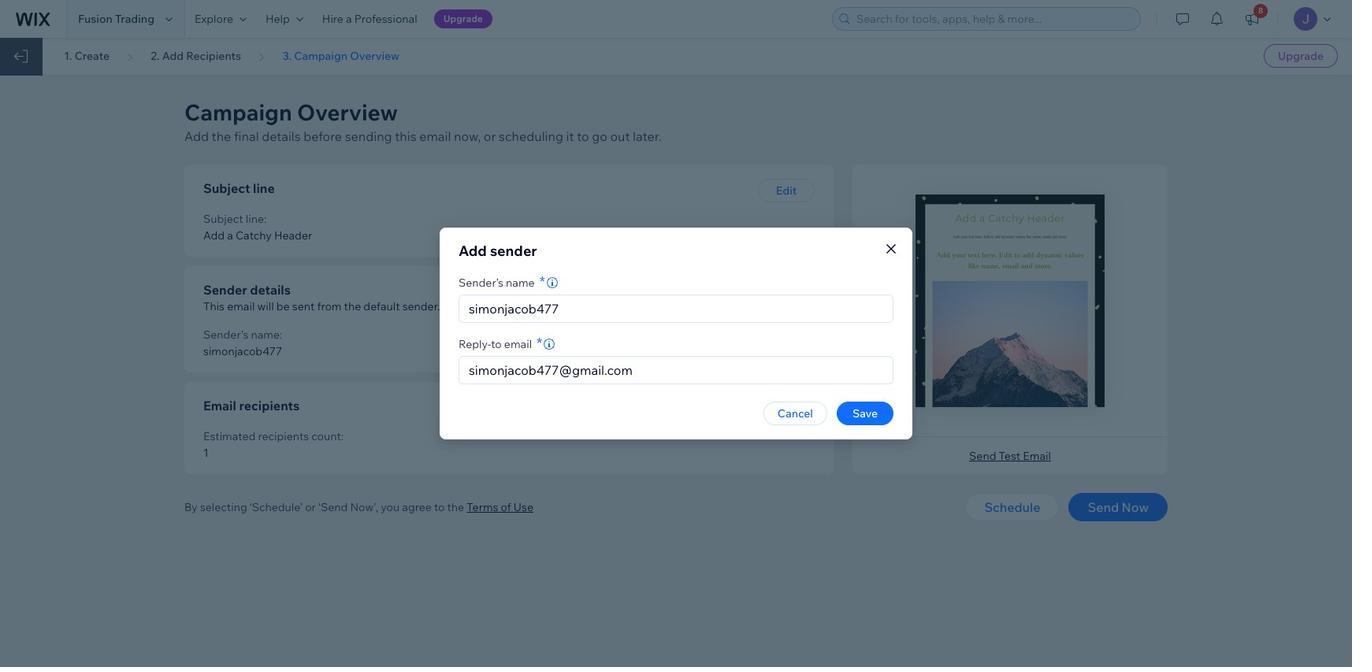 Task type: locate. For each thing, give the bounding box(es) containing it.
now
[[1122, 500, 1150, 516]]

0 horizontal spatial the
[[212, 129, 231, 144]]

0 horizontal spatial email
[[203, 398, 236, 414]]

edit button for subject line
[[758, 179, 815, 203]]

email
[[203, 398, 236, 414], [1024, 449, 1052, 464]]

send left test
[[970, 449, 997, 464]]

details right final
[[262, 129, 301, 144]]

1 horizontal spatial send
[[1088, 500, 1120, 516]]

overview
[[350, 49, 400, 63], [297, 99, 398, 126]]

1 edit from the top
[[776, 184, 797, 198]]

recipients
[[186, 49, 241, 63]]

add left final
[[184, 129, 209, 144]]

or right now,
[[484, 129, 496, 144]]

send
[[970, 449, 997, 464], [1088, 500, 1120, 516]]

default
[[364, 300, 400, 314]]

0 horizontal spatial or
[[305, 501, 316, 515]]

1 horizontal spatial or
[[484, 129, 496, 144]]

1 vertical spatial recipients
[[258, 430, 309, 444]]

'schedule'
[[250, 501, 303, 515]]

edit button
[[758, 179, 815, 203], [758, 397, 815, 420]]

email
[[420, 129, 451, 144], [227, 300, 255, 314], [505, 337, 532, 352]]

1 vertical spatial send
[[1088, 500, 1120, 516]]

send for send now
[[1088, 500, 1120, 516]]

details inside 'campaign overview add the final details before sending this email now, or scheduling it to go out later.'
[[262, 129, 301, 144]]

1 vertical spatial *
[[537, 334, 543, 352]]

the left final
[[212, 129, 231, 144]]

0 vertical spatial email
[[203, 398, 236, 414]]

0 horizontal spatial reply-
[[459, 337, 491, 352]]

* right name
[[540, 273, 545, 291]]

subject left line on the left top of the page
[[203, 181, 250, 196]]

send now
[[1088, 500, 1150, 516]]

overview down the hire a professional
[[350, 49, 400, 63]]

campaign inside 'campaign overview add the final details before sending this email now, or scheduling it to go out later.'
[[184, 99, 292, 126]]

reply- left the 'email:'
[[519, 328, 551, 342]]

0 vertical spatial subject
[[203, 181, 250, 196]]

be
[[277, 300, 290, 314]]

sent
[[292, 300, 315, 314]]

schedule
[[985, 500, 1041, 516]]

0 vertical spatial a
[[346, 12, 352, 26]]

send test email button
[[970, 449, 1052, 464]]

1 vertical spatial email
[[227, 300, 255, 314]]

1 vertical spatial overview
[[297, 99, 398, 126]]

0 vertical spatial email
[[420, 129, 451, 144]]

upgrade button down 8 button
[[1265, 44, 1339, 68]]

by
[[184, 501, 198, 515]]

header
[[274, 229, 312, 243]]

save button
[[837, 402, 894, 426]]

2 horizontal spatial email
[[505, 337, 532, 352]]

0 vertical spatial *
[[540, 273, 545, 291]]

recipients left count:
[[258, 430, 309, 444]]

hire
[[322, 12, 344, 26]]

3. campaign overview
[[283, 49, 400, 63]]

to inside reply-to email *
[[491, 337, 502, 352]]

1 horizontal spatial the
[[344, 300, 361, 314]]

upgrade button right professional at the left top
[[434, 9, 493, 28]]

1 vertical spatial the
[[344, 300, 361, 314]]

1 vertical spatial edit
[[776, 401, 797, 416]]

line:
[[246, 212, 267, 226]]

use
[[514, 501, 534, 515]]

a right hire at the top left
[[346, 12, 352, 26]]

the
[[212, 129, 231, 144], [344, 300, 361, 314], [447, 501, 465, 515]]

0 vertical spatial campaign
[[294, 49, 348, 63]]

email up estimated
[[203, 398, 236, 414]]

2 edit from the top
[[776, 401, 797, 416]]

explore
[[195, 12, 233, 26]]

terms
[[467, 501, 499, 515]]

the right from
[[344, 300, 361, 314]]

to down sender's name *
[[491, 337, 502, 352]]

Search for tools, apps, help & more... field
[[852, 8, 1136, 30]]

details up will
[[250, 282, 291, 298]]

save
[[853, 407, 878, 421]]

the left terms
[[447, 501, 465, 515]]

*
[[540, 273, 545, 291], [537, 334, 543, 352]]

0 horizontal spatial send
[[970, 449, 997, 464]]

8
[[1259, 6, 1264, 16]]

1 vertical spatial edit button
[[758, 397, 815, 420]]

edit button for email recipients
[[758, 397, 815, 420]]

reply- down sender's
[[459, 337, 491, 352]]

8 button
[[1236, 0, 1270, 38]]

test
[[999, 449, 1021, 464]]

* left the 'email:'
[[537, 334, 543, 352]]

0 vertical spatial upgrade button
[[434, 9, 493, 28]]

recipients up estimated recipients count: 1 on the left bottom of page
[[239, 398, 300, 414]]

email down sender at the top of page
[[227, 300, 255, 314]]

reply-to email *
[[459, 334, 543, 352]]

create
[[75, 49, 110, 63]]

0 vertical spatial the
[[212, 129, 231, 144]]

estimated
[[203, 430, 256, 444]]

0 horizontal spatial a
[[227, 229, 233, 243]]

1 subject from the top
[[203, 181, 250, 196]]

reply- inside reply-to email *
[[459, 337, 491, 352]]

1 vertical spatial a
[[227, 229, 233, 243]]

from
[[317, 300, 342, 314]]

estimated recipients count: 1
[[203, 430, 344, 460]]

to left the 'email:'
[[551, 328, 562, 342]]

2 vertical spatial the
[[447, 501, 465, 515]]

1 horizontal spatial email
[[420, 129, 451, 144]]

a left the catchy at the left
[[227, 229, 233, 243]]

upgrade button
[[434, 9, 493, 28], [1265, 44, 1339, 68]]

1 horizontal spatial a
[[346, 12, 352, 26]]

0 vertical spatial edit button
[[758, 179, 815, 203]]

recipients
[[239, 398, 300, 414], [258, 430, 309, 444]]

overview inside 'campaign overview add the final details before sending this email now, or scheduling it to go out later.'
[[297, 99, 398, 126]]

edit
[[776, 184, 797, 198], [776, 401, 797, 416]]

0 vertical spatial or
[[484, 129, 496, 144]]

email right this
[[420, 129, 451, 144]]

1 horizontal spatial email
[[1024, 449, 1052, 464]]

0 vertical spatial edit
[[776, 184, 797, 198]]

sender
[[490, 242, 537, 260]]

0 horizontal spatial email
[[227, 300, 255, 314]]

0 horizontal spatial upgrade button
[[434, 9, 493, 28]]

2 vertical spatial email
[[505, 337, 532, 352]]

or inside 'campaign overview add the final details before sending this email now, or scheduling it to go out later.'
[[484, 129, 496, 144]]

1 vertical spatial subject
[[203, 212, 243, 226]]

sender's name *
[[459, 273, 545, 291]]

email right test
[[1024, 449, 1052, 464]]

help
[[266, 12, 290, 26]]

professional
[[355, 12, 418, 26]]

simonjacob477@gmail.com
[[519, 345, 662, 359]]

a
[[346, 12, 352, 26], [227, 229, 233, 243]]

0 horizontal spatial upgrade
[[444, 13, 483, 24]]

send inside send now button
[[1088, 500, 1120, 516]]

reply- inside reply-to email: simonjacob477@gmail.com
[[519, 328, 551, 342]]

reply-
[[519, 328, 551, 342], [459, 337, 491, 352]]

will
[[257, 300, 274, 314]]

email inside 'campaign overview add the final details before sending this email now, or scheduling it to go out later.'
[[420, 129, 451, 144]]

to
[[577, 129, 589, 144], [551, 328, 562, 342], [491, 337, 502, 352], [434, 501, 445, 515]]

subject inside subject line: add a catchy header
[[203, 212, 243, 226]]

to right agree
[[434, 501, 445, 515]]

2 subject from the top
[[203, 212, 243, 226]]

details
[[262, 129, 301, 144], [250, 282, 291, 298]]

or left "'send"
[[305, 501, 316, 515]]

subject for subject line
[[203, 181, 250, 196]]

it
[[567, 129, 574, 144]]

agree
[[402, 501, 432, 515]]

sender
[[203, 282, 247, 298]]

0 vertical spatial recipients
[[239, 398, 300, 414]]

1 horizontal spatial reply-
[[519, 328, 551, 342]]

recipients for estimated
[[258, 430, 309, 444]]

0 vertical spatial details
[[262, 129, 301, 144]]

reply- for *
[[459, 337, 491, 352]]

the inside sender details this email will be sent from the default sender.
[[344, 300, 361, 314]]

1 vertical spatial upgrade
[[1279, 49, 1325, 63]]

overview up 'sending'
[[297, 99, 398, 126]]

send left the now at the right bottom
[[1088, 500, 1120, 516]]

1 vertical spatial campaign
[[184, 99, 292, 126]]

1 edit button from the top
[[758, 179, 815, 203]]

campaign
[[294, 49, 348, 63], [184, 99, 292, 126]]

email down name
[[505, 337, 532, 352]]

2 edit button from the top
[[758, 397, 815, 420]]

recipients inside estimated recipients count: 1
[[258, 430, 309, 444]]

0 horizontal spatial campaign
[[184, 99, 292, 126]]

0 vertical spatial upgrade
[[444, 13, 483, 24]]

1 vertical spatial details
[[250, 282, 291, 298]]

to right it
[[577, 129, 589, 144]]

subject line: add a catchy header
[[203, 212, 312, 243]]

1 vertical spatial upgrade button
[[1265, 44, 1339, 68]]

upgrade
[[444, 13, 483, 24], [1279, 49, 1325, 63]]

subject
[[203, 181, 250, 196], [203, 212, 243, 226]]

campaign right 3.
[[294, 49, 348, 63]]

campaign up final
[[184, 99, 292, 126]]

subject left line:
[[203, 212, 243, 226]]

add inside subject line: add a catchy header
[[203, 229, 225, 243]]

1 vertical spatial or
[[305, 501, 316, 515]]

0 vertical spatial send
[[970, 449, 997, 464]]

add left the catchy at the left
[[203, 229, 225, 243]]

1. create
[[64, 49, 110, 63]]



Task type: describe. For each thing, give the bounding box(es) containing it.
final
[[234, 129, 259, 144]]

the inside 'campaign overview add the final details before sending this email now, or scheduling it to go out later.'
[[212, 129, 231, 144]]

you
[[381, 501, 400, 515]]

1 horizontal spatial upgrade button
[[1265, 44, 1339, 68]]

cancel
[[778, 407, 814, 421]]

sender's
[[459, 276, 504, 290]]

simonjacob477
[[203, 345, 282, 359]]

email recipients
[[203, 398, 300, 414]]

edit for subject line
[[776, 184, 797, 198]]

manage
[[759, 285, 801, 300]]

sender's
[[203, 328, 249, 342]]

edit for email recipients
[[776, 401, 797, 416]]

by selecting 'schedule' or 'send now', you agree to the terms of use
[[184, 501, 534, 515]]

sender details this email will be sent from the default sender.
[[203, 282, 440, 314]]

fusion trading
[[78, 12, 155, 26]]

send for send test email
[[970, 449, 997, 464]]

3. campaign overview link
[[283, 49, 400, 63]]

go
[[592, 129, 608, 144]]

this
[[395, 129, 417, 144]]

2.
[[151, 49, 160, 63]]

cancel button
[[764, 402, 828, 426]]

to inside 'campaign overview add the final details before sending this email now, or scheduling it to go out later.'
[[577, 129, 589, 144]]

fusion
[[78, 12, 113, 26]]

line
[[253, 181, 275, 196]]

sender's name: simonjacob477
[[203, 328, 283, 359]]

reply- for simonjacob477@gmail.com
[[519, 328, 551, 342]]

name:
[[251, 328, 283, 342]]

Reply-to email email field
[[464, 357, 889, 384]]

add up sender's
[[459, 242, 487, 260]]

2 horizontal spatial the
[[447, 501, 465, 515]]

schedule button
[[966, 494, 1060, 522]]

1. create link
[[64, 49, 110, 63]]

name
[[506, 276, 535, 290]]

hire a professional
[[322, 12, 418, 26]]

to inside reply-to email: simonjacob477@gmail.com
[[551, 328, 562, 342]]

this
[[203, 300, 225, 314]]

reply-to email: simonjacob477@gmail.com
[[519, 328, 662, 359]]

add sender
[[459, 242, 537, 260]]

send now button
[[1070, 494, 1168, 522]]

add right the 2. on the left of page
[[162, 49, 184, 63]]

email inside reply-to email *
[[505, 337, 532, 352]]

0 vertical spatial overview
[[350, 49, 400, 63]]

hire a professional link
[[313, 0, 427, 38]]

1
[[203, 446, 209, 460]]

help button
[[256, 0, 313, 38]]

send test email
[[970, 449, 1052, 464]]

catchy
[[236, 229, 272, 243]]

sending
[[345, 129, 392, 144]]

'send
[[319, 501, 348, 515]]

subject line
[[203, 181, 275, 196]]

selecting
[[200, 501, 247, 515]]

1 horizontal spatial campaign
[[294, 49, 348, 63]]

a inside subject line: add a catchy header
[[227, 229, 233, 243]]

a inside hire a professional link
[[346, 12, 352, 26]]

email:
[[564, 328, 595, 342]]

email inside sender details this email will be sent from the default sender.
[[227, 300, 255, 314]]

before
[[304, 129, 342, 144]]

count:
[[312, 430, 344, 444]]

2. add recipients link
[[151, 49, 241, 63]]

scheduling
[[499, 129, 564, 144]]

2. add recipients
[[151, 49, 241, 63]]

1.
[[64, 49, 72, 63]]

add inside 'campaign overview add the final details before sending this email now, or scheduling it to go out later.'
[[184, 129, 209, 144]]

Sender's name field
[[464, 296, 889, 322]]

now,
[[454, 129, 481, 144]]

trading
[[115, 12, 155, 26]]

details inside sender details this email will be sent from the default sender.
[[250, 282, 291, 298]]

out
[[611, 129, 630, 144]]

manage button
[[745, 281, 815, 304]]

now',
[[350, 501, 379, 515]]

terms of use link
[[467, 501, 534, 515]]

of
[[501, 501, 511, 515]]

3.
[[283, 49, 292, 63]]

campaign overview add the final details before sending this email now, or scheduling it to go out later.
[[184, 99, 662, 144]]

recipients for email
[[239, 398, 300, 414]]

1 vertical spatial email
[[1024, 449, 1052, 464]]

sender.
[[403, 300, 440, 314]]

later.
[[633, 129, 662, 144]]

subject for subject line: add a catchy header
[[203, 212, 243, 226]]

1 horizontal spatial upgrade
[[1279, 49, 1325, 63]]



Task type: vqa. For each thing, say whether or not it's contained in the screenshot.
Header
yes



